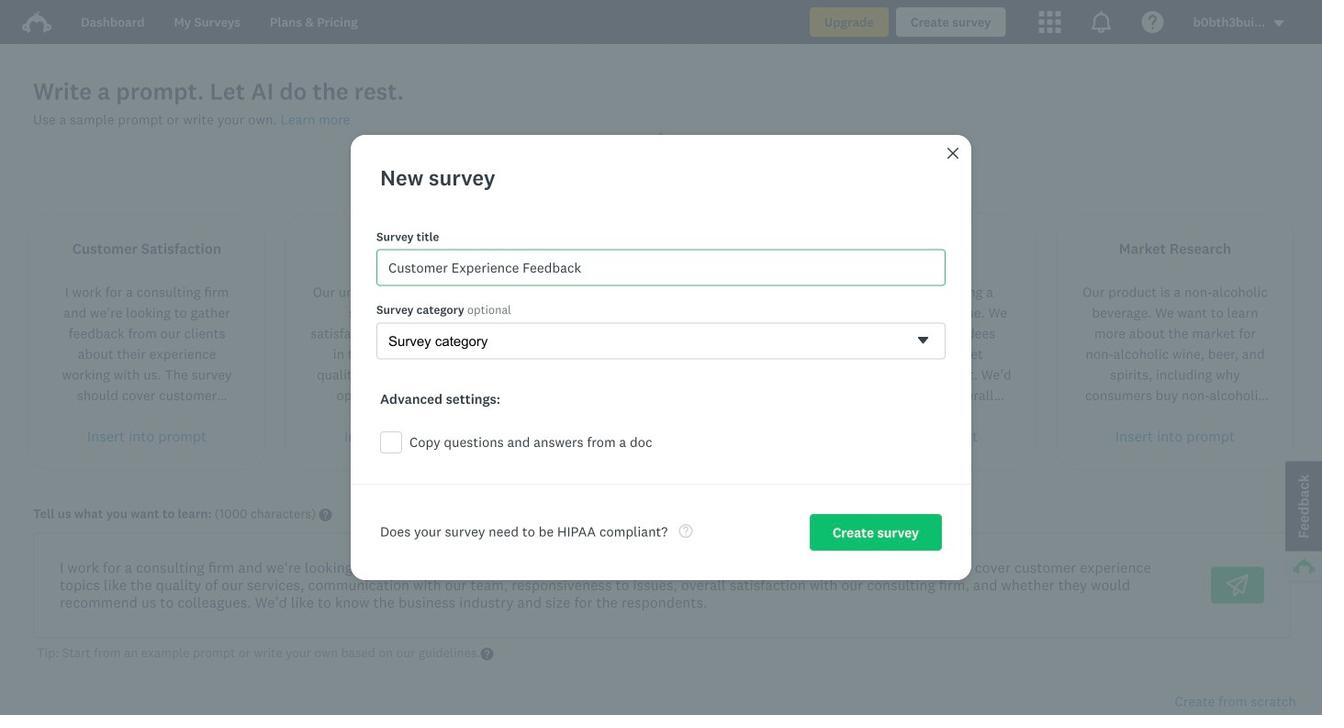 Task type: vqa. For each thing, say whether or not it's contained in the screenshot.
Hover for help content icon
yes



Task type: describe. For each thing, give the bounding box(es) containing it.
light bulb with lightning bolt inside showing a new idea image
[[639, 130, 683, 175]]

help image
[[679, 524, 693, 538]]

Survey name field
[[377, 249, 946, 286]]

0 vertical spatial hover for help content image
[[319, 509, 332, 522]]



Task type: locate. For each thing, give the bounding box(es) containing it.
1 vertical spatial hover for help content image
[[481, 648, 493, 661]]

close image
[[946, 146, 961, 161], [948, 148, 959, 159]]

2 brand logo image from the top
[[22, 11, 51, 33]]

brand logo image
[[22, 7, 51, 37], [22, 11, 51, 33]]

None text field
[[45, 545, 1189, 626]]

airplane icon that submits your build survey with ai prompt image
[[1227, 574, 1249, 597], [1227, 574, 1249, 596]]

1 horizontal spatial hover for help content image
[[481, 648, 493, 661]]

notification center icon image
[[1091, 11, 1113, 33]]

help icon image
[[1142, 11, 1164, 33]]

products icon image
[[1039, 11, 1061, 33], [1039, 11, 1061, 33]]

hover for help content image
[[319, 509, 332, 522], [481, 648, 493, 661]]

0 horizontal spatial hover for help content image
[[319, 509, 332, 522]]

dropdown arrow icon image
[[1273, 17, 1286, 30], [1275, 20, 1284, 27]]

1 brand logo image from the top
[[22, 7, 51, 37]]

dialog
[[351, 135, 972, 580]]



